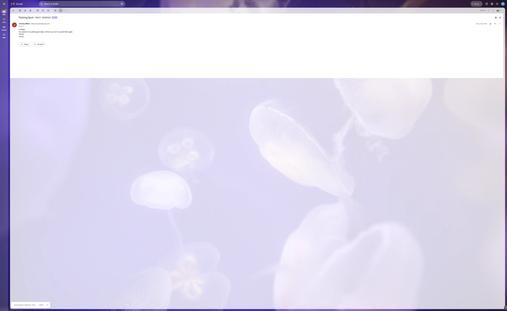 Task type: describe. For each thing, give the bounding box(es) containing it.
advanced search options image
[[133, 1, 138, 7]]

to
[[21, 28, 22, 30]]

labels image
[[66, 10, 69, 13]]

search in emails image
[[44, 2, 49, 7]]

everything
[[47, 18, 55, 20]]

add to tasks image
[[52, 10, 55, 13]]

tow
[[53, 34, 56, 36]]

delete image
[[33, 10, 35, 13]]

mail navigation
[[0, 9, 9, 311]]

spaces
[[2, 32, 7, 34]]

parking
[[35, 34, 40, 36]]

you
[[65, 34, 67, 36]]

main menu image
[[3, 3, 6, 6]]

meet
[[3, 41, 6, 43]]

Search in emails search field
[[43, 1, 139, 7]]

spaces heading
[[0, 32, 9, 34]]

inbox
[[39, 18, 43, 20]]

mail
[[3, 15, 6, 17]]

jeremy miller cell
[[21, 25, 56, 27]]

to me
[[21, 28, 25, 30]]

move to image
[[60, 10, 63, 13]]

Search in emails text field
[[49, 3, 126, 6]]

more image
[[71, 10, 74, 13]]

miller
[[28, 25, 33, 27]]



Task type: vqa. For each thing, say whether or not it's contained in the screenshot.
Everything
yes



Task type: locate. For each thing, give the bounding box(es) containing it.
today.
[[45, 34, 49, 36]]

park
[[68, 34, 71, 36]]

archive image
[[21, 10, 23, 13]]

millerjeremy500@gmail.com
[[34, 25, 55, 27]]

jeremy
[[21, 25, 28, 27]]

report spam image
[[27, 10, 29, 13]]

my
[[32, 34, 34, 36]]

everything button
[[46, 18, 55, 21]]

jeremy miller millerjeremy500@gmail.com
[[21, 25, 55, 27]]

there
[[72, 34, 76, 36]]

i
[[50, 34, 50, 36]]

you
[[21, 34, 24, 36]]

17 link
[[2, 10, 8, 15]]

chat
[[3, 24, 6, 26]]

thanks,
[[21, 37, 27, 39]]

will
[[51, 34, 53, 36]]

gmail image
[[12, 2, 27, 7]]

mateo,
[[23, 32, 28, 34]]

inbox button
[[39, 18, 43, 21]]

17
[[6, 10, 7, 12]]

again.
[[76, 34, 81, 36]]

parked
[[24, 34, 29, 36]]

show details image
[[25, 28, 27, 30]]

parking spot
[[21, 18, 37, 21]]

in
[[30, 34, 31, 36]]

if
[[63, 34, 64, 36]]

hi mateo, you parked in my parking spot today. i will tow your car if you park there again. thanks,
[[21, 32, 81, 39]]

your
[[57, 34, 60, 36]]

hi
[[21, 32, 22, 34]]

parking
[[21, 18, 31, 21]]

alert
[[4, 6, 507, 9]]

back to inbox image
[[13, 10, 16, 13]]

chat heading
[[0, 24, 9, 26]]

me
[[23, 28, 25, 30]]

meet heading
[[0, 41, 9, 43]]

snooze image
[[46, 10, 49, 13]]

spot
[[41, 34, 44, 36]]

mail heading
[[0, 15, 9, 17]]

spot
[[31, 18, 37, 21]]

car
[[60, 34, 63, 36]]



